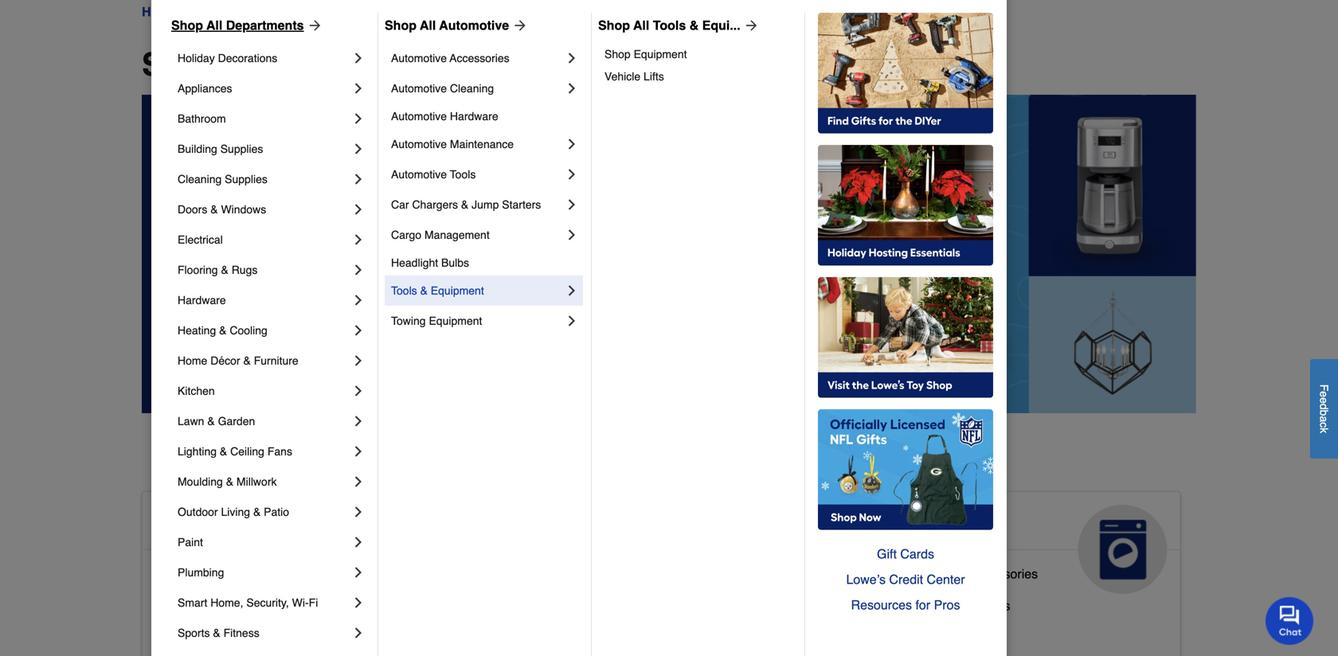 Task type: describe. For each thing, give the bounding box(es) containing it.
chevron right image for heating & cooling
[[351, 323, 367, 339]]

1 horizontal spatial furniture
[[632, 624, 683, 639]]

automotive for automotive tools
[[391, 168, 447, 181]]

chevron right image for kitchen
[[351, 383, 367, 399]]

vehicle lifts link
[[605, 65, 794, 88]]

maintenance
[[450, 138, 514, 151]]

& left 'millwork'
[[226, 476, 233, 488]]

lowe's
[[847, 572, 886, 587]]

shop equipment link
[[605, 43, 794, 65]]

chat invite button image
[[1266, 597, 1315, 645]]

appliance parts & accessories
[[865, 567, 1038, 582]]

resources
[[851, 598, 912, 613]]

& right lawn
[[207, 415, 215, 428]]

0 vertical spatial bathroom
[[178, 112, 226, 125]]

lighting
[[178, 445, 217, 458]]

all for departments
[[206, 18, 223, 33]]

holiday decorations link
[[178, 43, 351, 73]]

security,
[[246, 597, 289, 610]]

accessible for accessible home
[[155, 511, 272, 537]]

moulding & millwork link
[[178, 467, 351, 497]]

smart home, security, wi-fi
[[178, 597, 318, 610]]

towing equipment link
[[391, 306, 564, 336]]

chevron right image for cleaning supplies
[[351, 171, 367, 187]]

gift
[[877, 547, 897, 562]]

0 vertical spatial hardware
[[450, 110, 498, 123]]

chevron right image for moulding & millwork
[[351, 474, 367, 490]]

& left "equi..."
[[690, 18, 699, 33]]

shop for shop all automotive
[[385, 18, 417, 33]]

towing
[[391, 315, 426, 327]]

for
[[916, 598, 931, 613]]

automotive hardware link
[[391, 104, 580, 129]]

chevron right image for building supplies
[[351, 141, 367, 157]]

1 vertical spatial accessories
[[970, 567, 1038, 582]]

pet inside animal & pet care
[[613, 511, 648, 537]]

lighting & ceiling fans
[[178, 445, 292, 458]]

chevron right image for bathroom
[[351, 111, 367, 127]]

chevron right image for flooring & rugs
[[351, 262, 367, 278]]

building supplies link
[[178, 134, 351, 164]]

chevron right image for automotive maintenance
[[564, 136, 580, 152]]

& left "pros"
[[924, 599, 932, 613]]

beverage & wine chillers link
[[865, 595, 1011, 627]]

0 horizontal spatial hardware
[[178, 294, 226, 307]]

bulbs
[[441, 257, 469, 269]]

lawn & garden link
[[178, 406, 351, 437]]

& right parts at the right bottom of page
[[958, 567, 967, 582]]

0 horizontal spatial tools
[[391, 284, 417, 297]]

chevron right image for car chargers & jump starters
[[564, 197, 580, 213]]

1 vertical spatial tools
[[450, 168, 476, 181]]

towing equipment
[[391, 315, 482, 327]]

building supplies
[[178, 143, 263, 155]]

& right décor
[[243, 355, 251, 367]]

1 vertical spatial cleaning
[[178, 173, 222, 186]]

equi...
[[702, 18, 741, 33]]

parts
[[925, 567, 955, 582]]

home link
[[142, 2, 177, 22]]

officially licensed n f l gifts. shop now. image
[[818, 410, 994, 531]]

patio
[[264, 506, 289, 519]]

shop for shop all departments
[[171, 18, 203, 33]]

electrical
[[178, 233, 223, 246]]

shop for shop all tools & equi...
[[598, 18, 630, 33]]

shop all automotive link
[[385, 16, 528, 35]]

tools & equipment
[[391, 284, 484, 297]]

resources for pros link
[[818, 593, 994, 618]]

chevron right image for lighting & ceiling fans
[[351, 444, 367, 460]]

chevron right image for plumbing
[[351, 565, 367, 581]]

holiday hosting essentials. image
[[818, 145, 994, 266]]

chevron right image for electrical
[[351, 232, 367, 248]]

pet beds, houses, & furniture
[[510, 624, 683, 639]]

fans
[[268, 445, 292, 458]]

flooring
[[178, 264, 218, 276]]

& down headlight bulbs
[[420, 284, 428, 297]]

smart
[[178, 597, 207, 610]]

flooring & rugs link
[[178, 255, 351, 285]]

animal & pet care link
[[498, 492, 826, 594]]

chevron right image for smart home, security, wi-fi
[[351, 595, 367, 611]]

automotive tools
[[391, 168, 476, 181]]

automotive maintenance
[[391, 138, 514, 151]]

automotive cleaning link
[[391, 73, 564, 104]]

tools & equipment link
[[391, 276, 564, 306]]

entry
[[220, 631, 250, 645]]

1 e from the top
[[1318, 391, 1331, 398]]

wi-
[[292, 597, 309, 610]]

departments link
[[191, 2, 264, 22]]

& right houses,
[[620, 624, 628, 639]]

supplies for livestock supplies
[[567, 592, 616, 607]]

accessible for accessible bedroom
[[155, 599, 216, 613]]

doors & windows
[[178, 203, 266, 216]]

vehicle
[[605, 70, 641, 83]]

arrow right image for shop all departments
[[304, 18, 323, 33]]

car chargers & jump starters link
[[391, 190, 564, 220]]

paint
[[178, 536, 203, 549]]

accessible entry & home link
[[155, 627, 299, 657]]

all for automotive
[[420, 18, 436, 33]]

cooling
[[230, 324, 268, 337]]

smart home, security, wi-fi link
[[178, 588, 351, 618]]

holiday
[[178, 52, 215, 65]]

automotive inside shop all automotive link
[[439, 18, 509, 33]]

home,
[[211, 597, 243, 610]]

chargers
[[412, 198, 458, 211]]

& left ceiling
[[220, 445, 227, 458]]

fi
[[309, 597, 318, 610]]

lowe's credit center link
[[818, 567, 994, 593]]

lowe's credit center
[[847, 572, 965, 587]]

flooring & rugs
[[178, 264, 258, 276]]

livestock supplies link
[[510, 589, 616, 621]]

& inside 'link'
[[221, 264, 229, 276]]

automotive for automotive accessories
[[391, 52, 447, 65]]

shop all departments link
[[171, 16, 323, 35]]

heating
[[178, 324, 216, 337]]

& left 'jump'
[[461, 198, 469, 211]]

automotive for automotive cleaning
[[391, 82, 447, 95]]

chevron right image for automotive accessories
[[564, 50, 580, 66]]

automotive for automotive hardware
[[391, 110, 447, 123]]

appliances image
[[1079, 505, 1168, 594]]

& right entry
[[253, 631, 262, 645]]

0 vertical spatial appliances link
[[178, 73, 351, 104]]

chevron right image for outdoor living & patio
[[351, 504, 367, 520]]

0 vertical spatial tools
[[653, 18, 686, 33]]

chevron right image for towing equipment
[[564, 313, 580, 329]]

accessible entry & home
[[155, 631, 299, 645]]

bathroom link
[[178, 104, 351, 134]]

2 e from the top
[[1318, 398, 1331, 404]]

arrow right image
[[741, 18, 760, 33]]

pet beds, houses, & furniture link
[[510, 621, 683, 652]]

cleaning supplies link
[[178, 164, 351, 194]]

shop all departments
[[171, 18, 304, 33]]

shop for shop all departments
[[142, 46, 221, 83]]

c
[[1318, 422, 1331, 428]]

headlight
[[391, 257, 438, 269]]

f e e d b a c k button
[[1311, 359, 1339, 459]]

electrical link
[[178, 225, 351, 255]]



Task type: vqa. For each thing, say whether or not it's contained in the screenshot.
Lowe's PRO link
no



Task type: locate. For each thing, give the bounding box(es) containing it.
accessible home
[[155, 511, 340, 537]]

2 vertical spatial equipment
[[429, 315, 482, 327]]

headlight bulbs
[[391, 257, 469, 269]]

appliances link
[[178, 73, 351, 104], [853, 492, 1181, 594]]

headlight bulbs link
[[391, 250, 580, 276]]

2 shop from the left
[[385, 18, 417, 33]]

shop all automotive
[[385, 18, 509, 33]]

0 vertical spatial furniture
[[254, 355, 299, 367]]

arrow right image up shop all departments
[[304, 18, 323, 33]]

automotive inside automotive maintenance 'link'
[[391, 138, 447, 151]]

e
[[1318, 391, 1331, 398], [1318, 398, 1331, 404]]

hardware down flooring
[[178, 294, 226, 307]]

1 vertical spatial furniture
[[632, 624, 683, 639]]

enjoy savings year-round. no matter what you're shopping for, find what you need at a great price. image
[[142, 95, 1197, 413]]

all for tools
[[634, 18, 650, 33]]

automotive for automotive maintenance
[[391, 138, 447, 151]]

livestock supplies
[[510, 592, 616, 607]]

bathroom inside "link"
[[220, 567, 275, 582]]

home décor & furniture link
[[178, 346, 351, 376]]

0 horizontal spatial shop
[[142, 46, 221, 83]]

automotive up the automotive hardware at the left of page
[[391, 82, 447, 95]]

0 vertical spatial equipment
[[634, 48, 687, 61]]

moulding
[[178, 476, 223, 488]]

accessible bedroom link
[[155, 595, 272, 627]]

tools down headlight
[[391, 284, 417, 297]]

automotive up automotive cleaning
[[391, 52, 447, 65]]

automotive inside automotive hardware link
[[391, 110, 447, 123]]

1 vertical spatial supplies
[[225, 173, 268, 186]]

livestock
[[510, 592, 564, 607]]

automotive tools link
[[391, 159, 564, 190]]

supplies for building supplies
[[220, 143, 263, 155]]

outdoor
[[178, 506, 218, 519]]

ceiling
[[230, 445, 264, 458]]

supplies for cleaning supplies
[[225, 173, 268, 186]]

accessible home link
[[143, 492, 471, 594]]

chevron right image
[[564, 136, 580, 152], [351, 141, 367, 157], [351, 202, 367, 218], [564, 227, 580, 243], [351, 232, 367, 248], [564, 283, 580, 299], [351, 292, 367, 308], [564, 313, 580, 329], [351, 323, 367, 339], [351, 383, 367, 399], [351, 414, 367, 429], [351, 444, 367, 460], [351, 474, 367, 490], [351, 535, 367, 551], [351, 595, 367, 611], [351, 625, 367, 641]]

accessible
[[155, 511, 272, 537], [155, 567, 216, 582], [155, 599, 216, 613], [155, 631, 216, 645]]

windows
[[221, 203, 266, 216]]

0 horizontal spatial pet
[[510, 624, 530, 639]]

1 horizontal spatial cleaning
[[450, 82, 494, 95]]

automotive inside automotive accessories link
[[391, 52, 447, 65]]

automotive hardware
[[391, 110, 498, 123]]

1 vertical spatial equipment
[[431, 284, 484, 297]]

0 horizontal spatial shop
[[171, 18, 203, 33]]

e up b
[[1318, 398, 1331, 404]]

home
[[142, 4, 177, 19], [178, 355, 207, 367], [278, 511, 340, 537], [265, 631, 299, 645]]

animal & pet care
[[510, 511, 648, 562]]

car chargers & jump starters
[[391, 198, 541, 211]]

sports & fitness link
[[178, 618, 351, 649]]

chevron right image for holiday decorations
[[351, 50, 367, 66]]

equipment for shop equipment
[[634, 48, 687, 61]]

departments inside shop all departments link
[[226, 18, 304, 33]]

equipment up 'lifts'
[[634, 48, 687, 61]]

2 arrow right image from the left
[[509, 18, 528, 33]]

0 vertical spatial appliances
[[178, 82, 232, 95]]

rugs
[[232, 264, 258, 276]]

sports & fitness
[[178, 627, 260, 640]]

0 vertical spatial pet
[[613, 511, 648, 537]]

accessible for accessible entry & home
[[155, 631, 216, 645]]

0 vertical spatial accessories
[[450, 52, 510, 65]]

care
[[510, 537, 560, 562]]

beds,
[[533, 624, 566, 639]]

k
[[1318, 428, 1331, 433]]

home décor & furniture
[[178, 355, 299, 367]]

paint link
[[178, 527, 351, 558]]

1 vertical spatial appliances
[[865, 511, 984, 537]]

1 horizontal spatial hardware
[[450, 110, 498, 123]]

chevron right image for paint
[[351, 535, 367, 551]]

f e e d b a c k
[[1318, 384, 1331, 433]]

shop for shop equipment
[[605, 48, 631, 61]]

1 accessible from the top
[[155, 511, 272, 537]]

gift cards
[[877, 547, 935, 562]]

2 horizontal spatial shop
[[598, 18, 630, 33]]

e up d
[[1318, 391, 1331, 398]]

0 horizontal spatial appliances
[[178, 82, 232, 95]]

all up automotive accessories
[[420, 18, 436, 33]]

lawn & garden
[[178, 415, 255, 428]]

2 vertical spatial supplies
[[567, 592, 616, 607]]

hardware link
[[178, 285, 351, 316]]

arrow right image for shop all automotive
[[509, 18, 528, 33]]

shop up the 'shop equipment'
[[598, 18, 630, 33]]

chevron right image for hardware
[[351, 292, 367, 308]]

appliances
[[178, 82, 232, 95], [865, 511, 984, 537]]

bathroom up smart home, security, wi-fi
[[220, 567, 275, 582]]

management
[[425, 229, 490, 241]]

& inside animal & pet care
[[591, 511, 607, 537]]

arrow right image up automotive accessories link
[[509, 18, 528, 33]]

décor
[[211, 355, 240, 367]]

chevron right image for sports & fitness
[[351, 625, 367, 641]]

automotive maintenance link
[[391, 129, 564, 159]]

appliance parts & accessories link
[[865, 563, 1038, 595]]

arrow right image
[[304, 18, 323, 33], [509, 18, 528, 33]]

doors & windows link
[[178, 194, 351, 225]]

chevron right image for home décor & furniture
[[351, 353, 367, 369]]

pet
[[613, 511, 648, 537], [510, 624, 530, 639]]

hardware up automotive maintenance 'link'
[[450, 110, 498, 123]]

3 shop from the left
[[598, 18, 630, 33]]

accessible bathroom
[[155, 567, 275, 582]]

1 vertical spatial pet
[[510, 624, 530, 639]]

plumbing link
[[178, 558, 351, 588]]

lawn
[[178, 415, 204, 428]]

cleaning down building
[[178, 173, 222, 186]]

cleaning down automotive accessories link
[[450, 82, 494, 95]]

2 vertical spatial tools
[[391, 284, 417, 297]]

1 horizontal spatial shop
[[385, 18, 417, 33]]

equipment for towing equipment
[[429, 315, 482, 327]]

all down shop all departments link
[[230, 46, 270, 83]]

1 horizontal spatial tools
[[450, 168, 476, 181]]

1 vertical spatial bathroom
[[220, 567, 275, 582]]

arrow right image inside shop all automotive link
[[509, 18, 528, 33]]

0 horizontal spatial furniture
[[254, 355, 299, 367]]

appliances link up chillers
[[853, 492, 1181, 594]]

chevron right image for lawn & garden
[[351, 414, 367, 429]]

& right animal
[[591, 511, 607, 537]]

shop all departments
[[142, 46, 474, 83]]

resources for pros
[[851, 598, 960, 613]]

fitness
[[224, 627, 260, 640]]

1 horizontal spatial shop
[[605, 48, 631, 61]]

shop up holiday
[[171, 18, 203, 33]]

supplies up houses,
[[567, 592, 616, 607]]

4 accessible from the top
[[155, 631, 216, 645]]

f
[[1318, 384, 1331, 391]]

cleaning
[[450, 82, 494, 95], [178, 173, 222, 186]]

0 vertical spatial supplies
[[220, 143, 263, 155]]

automotive up automotive tools
[[391, 138, 447, 151]]

accessible for accessible bathroom
[[155, 567, 216, 582]]

automotive cleaning
[[391, 82, 494, 95]]

2 accessible from the top
[[155, 567, 216, 582]]

arrow right image inside shop all departments link
[[304, 18, 323, 33]]

cards
[[901, 547, 935, 562]]

chevron right image for appliances
[[351, 80, 367, 96]]

doors
[[178, 203, 207, 216]]

0 horizontal spatial cleaning
[[178, 173, 222, 186]]

automotive accessories
[[391, 52, 510, 65]]

2 horizontal spatial tools
[[653, 18, 686, 33]]

departments for shop
[[279, 46, 474, 83]]

tools
[[653, 18, 686, 33], [450, 168, 476, 181], [391, 284, 417, 297]]

shop up automotive accessories
[[385, 18, 417, 33]]

accessories
[[450, 52, 510, 65], [970, 567, 1038, 582]]

equipment down bulbs
[[431, 284, 484, 297]]

1 shop from the left
[[171, 18, 203, 33]]

accessible bathroom link
[[155, 563, 275, 595]]

& left rugs
[[221, 264, 229, 276]]

& right doors
[[211, 203, 218, 216]]

departments for shop
[[226, 18, 304, 33]]

accessible inside "link"
[[155, 567, 216, 582]]

shop up vehicle
[[605, 48, 631, 61]]

3 accessible from the top
[[155, 599, 216, 613]]

chevron right image for doors & windows
[[351, 202, 367, 218]]

appliances link down decorations
[[178, 73, 351, 104]]

1 horizontal spatial arrow right image
[[509, 18, 528, 33]]

departments
[[191, 4, 264, 19], [226, 18, 304, 33], [279, 46, 474, 83]]

automotive up chargers
[[391, 168, 447, 181]]

automotive up automotive accessories link
[[439, 18, 509, 33]]

chevron right image
[[351, 50, 367, 66], [564, 50, 580, 66], [351, 80, 367, 96], [564, 80, 580, 96], [351, 111, 367, 127], [564, 167, 580, 182], [351, 171, 367, 187], [564, 197, 580, 213], [351, 262, 367, 278], [351, 353, 367, 369], [351, 504, 367, 520], [351, 565, 367, 581]]

shop down home link
[[142, 46, 221, 83]]

accessories up chillers
[[970, 567, 1038, 582]]

chillers
[[968, 599, 1011, 613]]

lifts
[[644, 70, 664, 83]]

hardware
[[450, 110, 498, 123], [178, 294, 226, 307]]

living
[[221, 506, 250, 519]]

kitchen
[[178, 385, 215, 398]]

sports
[[178, 627, 210, 640]]

0 vertical spatial cleaning
[[450, 82, 494, 95]]

0 horizontal spatial accessories
[[450, 52, 510, 65]]

1 vertical spatial hardware
[[178, 294, 226, 307]]

cargo management link
[[391, 220, 564, 250]]

b
[[1318, 410, 1331, 416]]

pros
[[934, 598, 960, 613]]

appliance
[[865, 567, 921, 582]]

0 horizontal spatial appliances link
[[178, 73, 351, 104]]

garden
[[218, 415, 255, 428]]

chevron right image for automotive tools
[[564, 167, 580, 182]]

furniture right houses,
[[632, 624, 683, 639]]

beverage & wine chillers
[[865, 599, 1011, 613]]

accessible home image
[[369, 505, 458, 594]]

tools up car chargers & jump starters
[[450, 168, 476, 181]]

& left patio
[[253, 506, 261, 519]]

find gifts for the diyer. image
[[818, 13, 994, 134]]

chevron right image for cargo management
[[564, 227, 580, 243]]

equipment down the tools & equipment
[[429, 315, 482, 327]]

supplies up "cleaning supplies"
[[220, 143, 263, 155]]

tools up the 'shop equipment'
[[653, 18, 686, 33]]

1 arrow right image from the left
[[304, 18, 323, 33]]

a
[[1318, 416, 1331, 422]]

1 horizontal spatial appliances
[[865, 511, 984, 537]]

supplies up windows
[[225, 173, 268, 186]]

d
[[1318, 404, 1331, 410]]

automotive
[[439, 18, 509, 33], [391, 52, 447, 65], [391, 82, 447, 95], [391, 110, 447, 123], [391, 138, 447, 151], [391, 168, 447, 181]]

beverage
[[865, 599, 920, 613]]

all up the holiday decorations
[[206, 18, 223, 33]]

1 horizontal spatial accessories
[[970, 567, 1038, 582]]

1 horizontal spatial pet
[[613, 511, 648, 537]]

visit the lowe's toy shop. image
[[818, 277, 994, 398]]

furniture down heating & cooling link
[[254, 355, 299, 367]]

automotive inside automotive cleaning link
[[391, 82, 447, 95]]

chevron right image for tools & equipment
[[564, 283, 580, 299]]

automotive down automotive cleaning
[[391, 110, 447, 123]]

appliances down holiday
[[178, 82, 232, 95]]

1 vertical spatial appliances link
[[853, 492, 1181, 594]]

starters
[[502, 198, 541, 211]]

accessories up automotive cleaning link
[[450, 52, 510, 65]]

animal & pet care image
[[724, 505, 813, 594]]

& down "accessible bedroom" link
[[213, 627, 220, 640]]

& left the cooling at the left of the page
[[219, 324, 227, 337]]

automotive inside automotive tools link
[[391, 168, 447, 181]]

bathroom up building
[[178, 112, 226, 125]]

chevron right image for automotive cleaning
[[564, 80, 580, 96]]

1 horizontal spatial appliances link
[[853, 492, 1181, 594]]

0 horizontal spatial arrow right image
[[304, 18, 323, 33]]

all up the 'shop equipment'
[[634, 18, 650, 33]]

appliances up cards on the right bottom of page
[[865, 511, 984, 537]]



